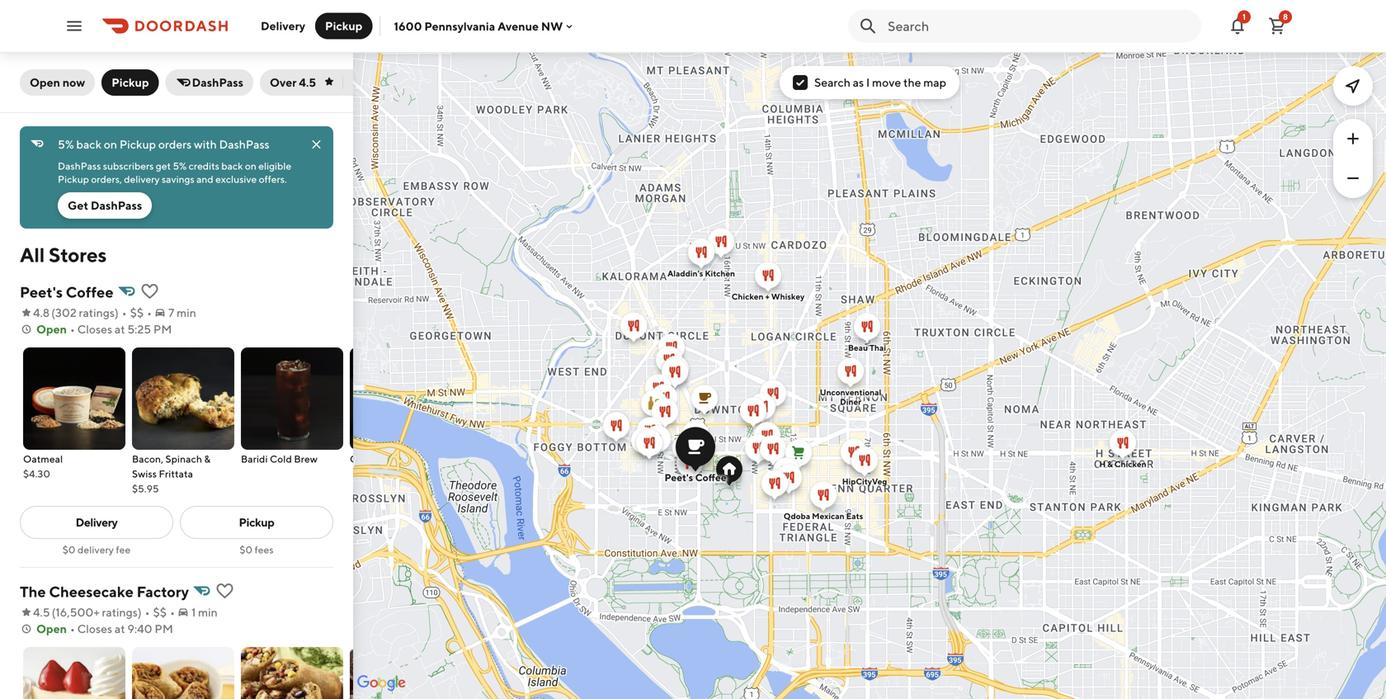 Task type: vqa. For each thing, say whether or not it's contained in the screenshot.
")" associated with Coffee
yes



Task type: describe. For each thing, give the bounding box(es) containing it.
9:40
[[127, 622, 152, 636]]

cold
[[270, 453, 292, 465]]

Search as I move the map checkbox
[[793, 75, 808, 90]]

( 16,500+ ratings )
[[52, 606, 142, 619]]

cheesecake
[[49, 583, 134, 601]]

cheeseburger spring rolls image
[[132, 647, 234, 699]]

on inside the dashpass subscribers get 5% credits back on eligible pickup orders, delivery savings and exclusive offers.
[[245, 160, 257, 172]]

oatmeal $4.30
[[23, 453, 63, 480]]

offers.
[[259, 173, 287, 185]]

pickup right delivery button
[[325, 19, 363, 33]]

$5.95
[[132, 483, 159, 494]]

dashpass inside the dashpass subscribers get 5% credits back on eligible pickup orders, delivery savings and exclusive offers.
[[58, 160, 101, 172]]

baridi cold brew button
[[241, 348, 343, 466]]

fee
[[116, 544, 131, 556]]

brew
[[294, 453, 318, 465]]

open inside open now button
[[30, 76, 60, 89]]

caffe latte
[[350, 453, 402, 465]]

get
[[68, 199, 88, 212]]

delivery for delivery link on the left bottom of page
[[76, 516, 118, 529]]

4.8
[[33, 306, 50, 319]]

1 items, open order cart image
[[1268, 16, 1288, 36]]

bacon, spinach & swiss frittata image
[[132, 348, 234, 450]]

orders
[[158, 137, 192, 151]]

& inside the bacon, spinach & swiss frittata $5.95
[[204, 453, 211, 465]]

the
[[904, 76, 922, 89]]

1 for 1 min
[[191, 606, 196, 619]]

over 4.5 button
[[260, 69, 370, 96]]

dashpass up with
[[192, 76, 243, 89]]

latte
[[377, 453, 402, 465]]

swiss
[[132, 468, 157, 480]]

i
[[867, 76, 870, 89]]

factory
[[137, 583, 189, 601]]

ratings for cheesecake
[[102, 606, 138, 619]]

dashpass up exclusive
[[219, 137, 270, 151]]

5% back on pickup orders with dashpass
[[58, 137, 270, 151]]

exclusive
[[216, 173, 257, 185]]

• down 16,500+ at the bottom of the page
[[70, 622, 75, 636]]

5% inside the dashpass subscribers get 5% credits back on eligible pickup orders, delivery savings and exclusive offers.
[[173, 160, 187, 172]]

baridi
[[241, 453, 268, 465]]

$0 fees
[[240, 544, 274, 556]]

average rating of 4.8 out of 5 element
[[20, 305, 50, 321]]

map
[[924, 76, 947, 89]]

$$ for cheesecake
[[153, 606, 167, 619]]

0 horizontal spatial back
[[76, 137, 102, 151]]

1 min
[[191, 606, 218, 619]]

16,500+
[[56, 606, 100, 619]]

( for the
[[52, 606, 56, 619]]

now
[[63, 76, 85, 89]]

spinach
[[166, 453, 202, 465]]

• down 302
[[70, 322, 75, 336]]

baridi cold brew
[[241, 453, 318, 465]]

0 horizontal spatial delivery
[[78, 544, 114, 556]]

8 button
[[1261, 9, 1294, 43]]

$4.30
[[23, 468, 50, 480]]

dashpass subscribers get 5% credits back on eligible pickup orders, delivery savings and exclusive offers.
[[58, 160, 294, 185]]

get dashpass
[[68, 199, 142, 212]]

1600 pennsylvania avenue nw button
[[394, 19, 576, 33]]

the
[[20, 583, 46, 601]]

fees
[[255, 544, 274, 556]]

4.5 inside average rating of 4.5 out of 5 element
[[33, 606, 50, 619]]

open menu image
[[64, 16, 84, 36]]

4.5 inside over 4.5 button
[[299, 76, 316, 89]]

zoom in image
[[1344, 129, 1364, 149]]

bacon, spinach & swiss frittata $5.95
[[132, 453, 211, 494]]

1600 pennsylvania avenue nw
[[394, 19, 563, 33]]

savings
[[162, 173, 195, 185]]

oatmeal
[[23, 453, 63, 465]]

$$ for coffee
[[130, 306, 144, 319]]

as
[[853, 76, 864, 89]]

1 horizontal spatial pickup button
[[315, 13, 373, 39]]

search
[[815, 76, 851, 89]]

delivery inside the dashpass subscribers get 5% credits back on eligible pickup orders, delivery savings and exclusive offers.
[[124, 173, 160, 185]]

• $$ for coffee
[[122, 306, 144, 319]]

over 4.5
[[270, 76, 316, 89]]

( for peet's
[[51, 306, 55, 319]]

eligible
[[259, 160, 292, 172]]

and
[[197, 173, 214, 185]]

at for coffee
[[115, 322, 125, 336]]

7
[[168, 306, 174, 319]]

open for the
[[36, 622, 67, 636]]

$0 for pickup
[[240, 544, 253, 556]]

nw
[[541, 19, 563, 33]]

bacon,
[[132, 453, 164, 465]]

8
[[1284, 12, 1289, 21]]

pm for peet's coffee
[[153, 322, 172, 336]]

( 302 ratings )
[[51, 306, 119, 319]]

open • closes at 9:40 pm
[[36, 622, 173, 636]]

open • closes at 5:25 pm
[[36, 322, 172, 336]]

click to add this store to your saved list image for the cheesecake factory
[[215, 581, 235, 601]]

0 vertical spatial on
[[104, 137, 117, 151]]

get dashpass button
[[58, 192, 152, 219]]



Task type: locate. For each thing, give the bounding box(es) containing it.
0 vertical spatial pickup button
[[315, 13, 373, 39]]

1 horizontal spatial click to add this store to your saved list image
[[215, 581, 235, 601]]

• up open • closes at 5:25 pm at top
[[122, 306, 127, 319]]

4.5 down the in the left bottom of the page
[[33, 606, 50, 619]]

1 horizontal spatial on
[[245, 160, 257, 172]]

at left the 9:40
[[115, 622, 125, 636]]

qdoba mexican eats
[[784, 511, 864, 521], [784, 511, 864, 521]]

h & chicken
[[1100, 459, 1147, 469], [1100, 459, 1147, 469]]

delivery for delivery button
[[261, 19, 305, 33]]

back up exclusive
[[221, 160, 243, 172]]

1 vertical spatial • $$
[[145, 606, 167, 619]]

0 vertical spatial pm
[[153, 322, 172, 336]]

pickup button up over 4.5 button
[[315, 13, 373, 39]]

) for cheesecake
[[138, 606, 142, 619]]

chicken
[[732, 292, 764, 301], [732, 292, 764, 301], [1115, 459, 1147, 469], [1115, 459, 1147, 469]]

1 vertical spatial 4.5
[[33, 606, 50, 619]]

chicken + whiskey
[[732, 292, 805, 301], [732, 292, 805, 301]]

closes for coffee
[[77, 322, 112, 336]]

min
[[177, 306, 196, 319], [198, 606, 218, 619]]

0 vertical spatial closes
[[77, 322, 112, 336]]

0 vertical spatial open
[[30, 76, 60, 89]]

zoom out image
[[1344, 168, 1364, 188]]

• up 5:25
[[147, 306, 152, 319]]

2 $0 from the left
[[240, 544, 253, 556]]

( right 4.8
[[51, 306, 55, 319]]

powered by google image
[[357, 675, 406, 692]]

0 vertical spatial • $$
[[122, 306, 144, 319]]

1 closes from the top
[[77, 322, 112, 336]]

pickup up get
[[58, 173, 89, 185]]

$0 left fees
[[240, 544, 253, 556]]

get
[[156, 160, 171, 172]]

$$ down 'factory' at the left bottom of the page
[[153, 606, 167, 619]]

0 horizontal spatial pickup button
[[102, 69, 159, 96]]

open down 4.8
[[36, 322, 67, 336]]

+
[[766, 292, 770, 301], [766, 292, 770, 301]]

on up subscribers
[[104, 137, 117, 151]]

pickup button right the now
[[102, 69, 159, 96]]

0 horizontal spatial $$
[[130, 306, 144, 319]]

• up the 9:40
[[145, 606, 150, 619]]

min right 7
[[177, 306, 196, 319]]

0 vertical spatial 5%
[[58, 137, 74, 151]]

dashpass up orders,
[[58, 160, 101, 172]]

pickup up $0 fees
[[239, 516, 274, 529]]

frittata
[[159, 468, 193, 480]]

closes for cheesecake
[[77, 622, 112, 636]]

click to add this store to your saved list image up 5:25
[[140, 282, 160, 301]]

1 horizontal spatial 5%
[[173, 160, 187, 172]]

) up open • closes at 5:25 pm at top
[[115, 306, 119, 319]]

• down 'factory' at the left bottom of the page
[[170, 606, 175, 619]]

back inside the dashpass subscribers get 5% credits back on eligible pickup orders, delivery savings and exclusive offers.
[[221, 160, 243, 172]]

0 horizontal spatial 1
[[191, 606, 196, 619]]

302
[[55, 306, 77, 319]]

subscribers
[[103, 160, 154, 172]]

dashpass down orders,
[[91, 199, 142, 212]]

pickup inside the dashpass subscribers get 5% credits back on eligible pickup orders, delivery savings and exclusive offers.
[[58, 173, 89, 185]]

unconventional diner
[[820, 388, 882, 407], [820, 388, 882, 407]]

pennsylvania
[[425, 19, 495, 33]]

1 vertical spatial 5%
[[173, 160, 187, 172]]

1 horizontal spatial • $$
[[145, 606, 167, 619]]

0 vertical spatial delivery
[[124, 173, 160, 185]]

average rating of 4.5 out of 5 element
[[20, 604, 50, 621]]

recenter the map image
[[1344, 76, 1364, 96]]

oatmeal image
[[23, 348, 125, 450]]

delivery link
[[20, 506, 173, 539]]

beau thai
[[849, 343, 887, 353], [849, 343, 887, 353]]

fresh strawberry cheesecake image
[[23, 647, 125, 699]]

$0 for delivery
[[63, 544, 76, 556]]

click to add this store to your saved list image for peet's coffee
[[140, 282, 160, 301]]

1 vertical spatial click to add this store to your saved list image
[[215, 581, 235, 601]]

qdoba
[[784, 511, 811, 521], [784, 511, 811, 521]]

1 vertical spatial $$
[[153, 606, 167, 619]]

1
[[1243, 12, 1247, 21], [191, 606, 196, 619]]

delivery
[[261, 19, 305, 33], [76, 516, 118, 529]]

caffe
[[350, 453, 375, 465]]

7 min
[[168, 306, 196, 319]]

5%
[[58, 137, 74, 151], [173, 160, 187, 172]]

pickup link
[[180, 506, 334, 539]]

open now button
[[20, 69, 95, 96]]

•
[[122, 306, 127, 319], [147, 306, 152, 319], [70, 322, 75, 336], [145, 606, 150, 619], [170, 606, 175, 619], [70, 622, 75, 636]]

) for coffee
[[115, 306, 119, 319]]

0 vertical spatial click to add this store to your saved list image
[[140, 282, 160, 301]]

all
[[20, 243, 45, 267]]

notification bell image
[[1228, 16, 1248, 36]]

0 vertical spatial (
[[51, 306, 55, 319]]

1 vertical spatial pickup button
[[102, 69, 159, 96]]

min for the cheesecake factory
[[198, 606, 218, 619]]

map region
[[309, 0, 1387, 699]]

open down average rating of 4.5 out of 5 element
[[36, 622, 67, 636]]

aladdin's kitchen
[[668, 269, 736, 278], [668, 269, 736, 278]]

$0 down delivery link on the left bottom of page
[[63, 544, 76, 556]]

hipcityveg
[[843, 477, 888, 486], [843, 477, 888, 486]]

delivery down subscribers
[[124, 173, 160, 185]]

the cheesecake factory
[[20, 583, 189, 601]]

2 closes from the top
[[77, 622, 112, 636]]

) up the 9:40
[[138, 606, 142, 619]]

4.5
[[299, 76, 316, 89], [33, 606, 50, 619]]

5% down open now button
[[58, 137, 74, 151]]

2 at from the top
[[115, 622, 125, 636]]

1 horizontal spatial back
[[221, 160, 243, 172]]

0 vertical spatial ratings
[[79, 306, 115, 319]]

0 horizontal spatial on
[[104, 137, 117, 151]]

0 horizontal spatial min
[[177, 306, 196, 319]]

1 vertical spatial closes
[[77, 622, 112, 636]]

1 vertical spatial ratings
[[102, 606, 138, 619]]

delivery up $0 delivery fee
[[76, 516, 118, 529]]

$0 delivery fee
[[63, 544, 131, 556]]

delivery button
[[251, 13, 315, 39]]

1 at from the top
[[115, 322, 125, 336]]

1 for 1
[[1243, 12, 1247, 21]]

delivery up the over
[[261, 19, 305, 33]]

1 left 8 button
[[1243, 12, 1247, 21]]

0 horizontal spatial 4.5
[[33, 606, 50, 619]]

1 horizontal spatial $0
[[240, 544, 253, 556]]

0 vertical spatial back
[[76, 137, 102, 151]]

credits
[[189, 160, 220, 172]]

caffe latte button
[[350, 348, 452, 466]]

click to add this store to your saved list image
[[140, 282, 160, 301], [215, 581, 235, 601]]

1 vertical spatial delivery
[[76, 516, 118, 529]]

open left the now
[[30, 76, 60, 89]]

0 horizontal spatial click to add this store to your saved list image
[[140, 282, 160, 301]]

1 ( from the top
[[51, 306, 55, 319]]

search as i move the map
[[815, 76, 947, 89]]

stores
[[49, 243, 107, 267]]

avenue
[[498, 19, 539, 33]]

1 vertical spatial back
[[221, 160, 243, 172]]

pm right the 9:40
[[155, 622, 173, 636]]

Store search: begin typing to search for stores available on DoorDash text field
[[888, 17, 1192, 35]]

4.5 right the over
[[299, 76, 316, 89]]

back
[[76, 137, 102, 151], [221, 160, 243, 172]]

delivery down delivery link on the left bottom of page
[[78, 544, 114, 556]]

min for peet's coffee
[[177, 306, 196, 319]]

aladdin's
[[668, 269, 704, 278], [668, 269, 704, 278]]

1 horizontal spatial delivery
[[261, 19, 305, 33]]

2 ( from the top
[[52, 606, 56, 619]]

at left 5:25
[[115, 322, 125, 336]]

( right average rating of 4.5 out of 5 element
[[52, 606, 56, 619]]

0 horizontal spatial delivery
[[76, 516, 118, 529]]

pickup up subscribers
[[120, 137, 156, 151]]

• $$ for cheesecake
[[145, 606, 167, 619]]

mexican
[[812, 511, 845, 521], [812, 511, 845, 521]]

orders,
[[91, 173, 122, 185]]

0 vertical spatial 1
[[1243, 12, 1247, 21]]

0 vertical spatial at
[[115, 322, 125, 336]]

closes down ( 302 ratings )
[[77, 322, 112, 336]]

dashpass button
[[166, 69, 253, 96]]

1 vertical spatial at
[[115, 622, 125, 636]]

$$ up 5:25
[[130, 306, 144, 319]]

• $$ up 5:25
[[122, 306, 144, 319]]

• $$ down 'factory' at the left bottom of the page
[[145, 606, 167, 619]]

at
[[115, 322, 125, 336], [115, 622, 125, 636]]

pickup right the now
[[112, 76, 149, 89]]

delivery
[[124, 173, 160, 185], [78, 544, 114, 556]]

baridi cold brew image
[[241, 348, 343, 450]]

over
[[270, 76, 297, 89]]

pickup
[[325, 19, 363, 33], [112, 76, 149, 89], [120, 137, 156, 151], [58, 173, 89, 185], [239, 516, 274, 529]]

1 vertical spatial on
[[245, 160, 257, 172]]

pm for the cheesecake factory
[[155, 622, 173, 636]]

tex mex eggrolls image
[[241, 647, 343, 699]]

open now
[[30, 76, 85, 89]]

open for peet's
[[36, 322, 67, 336]]

on up exclusive
[[245, 160, 257, 172]]

0 horizontal spatial )
[[115, 306, 119, 319]]

unconventional
[[820, 388, 882, 397], [820, 388, 882, 397]]

min up the cheeseburger spring rolls image
[[198, 606, 218, 619]]

1 horizontal spatial $$
[[153, 606, 167, 619]]

eats
[[847, 511, 864, 521], [847, 511, 864, 521]]

pm down 7
[[153, 322, 172, 336]]

5% up savings
[[173, 160, 187, 172]]

1 up the cheeseburger spring rolls image
[[191, 606, 196, 619]]

pickup button
[[315, 13, 373, 39], [102, 69, 159, 96]]

$0
[[63, 544, 76, 556], [240, 544, 253, 556]]

1 vertical spatial open
[[36, 322, 67, 336]]

0 horizontal spatial • $$
[[122, 306, 144, 319]]

ratings for coffee
[[79, 306, 115, 319]]

5:25
[[127, 322, 151, 336]]

1 vertical spatial min
[[198, 606, 218, 619]]

ratings up open • closes at 5:25 pm at top
[[79, 306, 115, 319]]

&
[[204, 453, 211, 465], [1108, 459, 1114, 469], [1108, 459, 1114, 469]]

with
[[194, 137, 217, 151]]

1 vertical spatial )
[[138, 606, 142, 619]]

delivery inside button
[[261, 19, 305, 33]]

0 horizontal spatial 5%
[[58, 137, 74, 151]]

pm
[[153, 322, 172, 336], [155, 622, 173, 636]]

0 vertical spatial )
[[115, 306, 119, 319]]

1 horizontal spatial 1
[[1243, 12, 1247, 21]]

click to add this store to your saved list image up 1 min
[[215, 581, 235, 601]]

1 vertical spatial delivery
[[78, 544, 114, 556]]

dashpass
[[192, 76, 243, 89], [219, 137, 270, 151], [58, 160, 101, 172], [91, 199, 142, 212]]

0 vertical spatial delivery
[[261, 19, 305, 33]]

whiskey
[[772, 292, 805, 301], [772, 292, 805, 301]]

all stores
[[20, 243, 107, 267]]

at for cheesecake
[[115, 622, 125, 636]]

1 horizontal spatial )
[[138, 606, 142, 619]]

0 vertical spatial $$
[[130, 306, 144, 319]]

move
[[873, 76, 902, 89]]

thai
[[870, 343, 887, 353], [870, 343, 887, 353]]

1 horizontal spatial 4.5
[[299, 76, 316, 89]]

1 $0 from the left
[[63, 544, 76, 556]]

on
[[104, 137, 117, 151], [245, 160, 257, 172]]

1 vertical spatial pm
[[155, 622, 173, 636]]

2 vertical spatial open
[[36, 622, 67, 636]]

1 vertical spatial 1
[[191, 606, 196, 619]]

closes down ( 16,500+ ratings )
[[77, 622, 112, 636]]

1600
[[394, 19, 422, 33]]

)
[[115, 306, 119, 319], [138, 606, 142, 619]]

0 vertical spatial 4.5
[[299, 76, 316, 89]]

0 vertical spatial min
[[177, 306, 196, 319]]

ratings up open • closes at 9:40 pm
[[102, 606, 138, 619]]

1 horizontal spatial delivery
[[124, 173, 160, 185]]

1 horizontal spatial min
[[198, 606, 218, 619]]

0 horizontal spatial $0
[[63, 544, 76, 556]]

back up orders,
[[76, 137, 102, 151]]

1 vertical spatial (
[[52, 606, 56, 619]]



